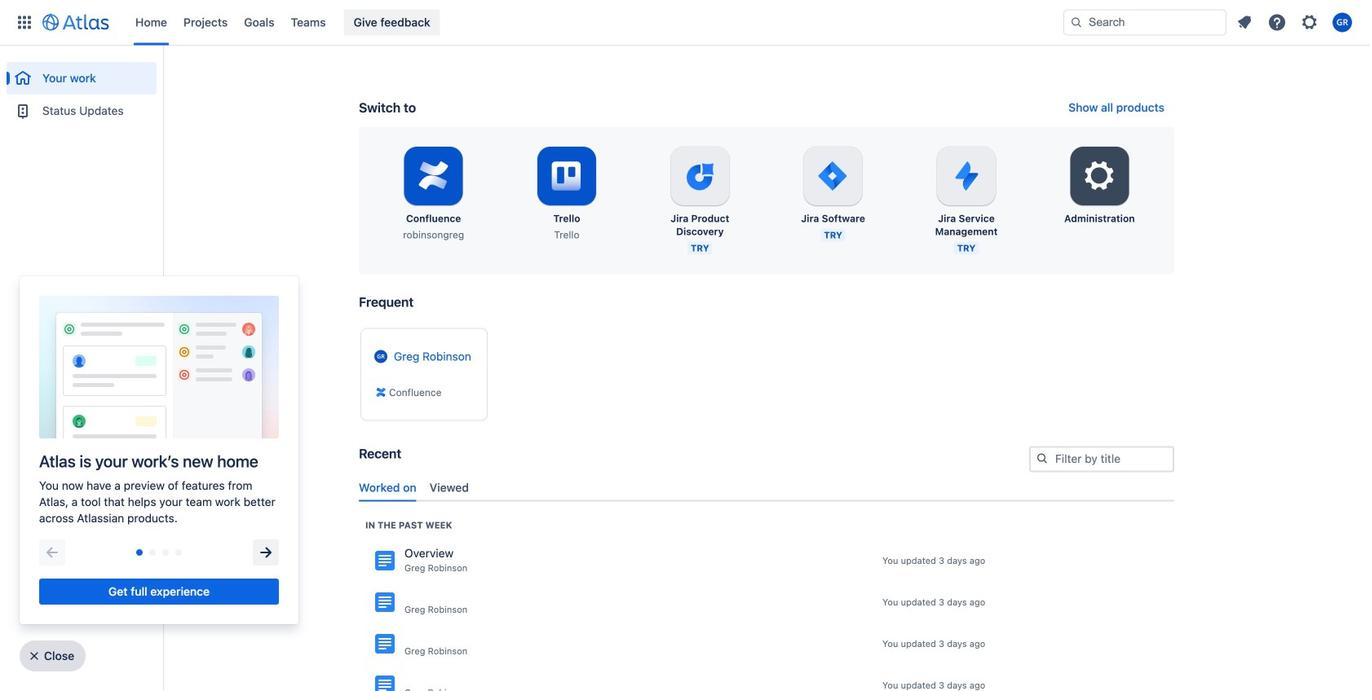 Task type: describe. For each thing, give the bounding box(es) containing it.
notifications image
[[1235, 13, 1255, 32]]

1 confluence image from the top
[[375, 593, 395, 613]]

0 horizontal spatial list
[[127, 0, 1064, 45]]

Search field
[[1064, 9, 1227, 35]]

account image
[[1333, 13, 1353, 32]]

2 confluence image from the top
[[375, 676, 395, 692]]

top element
[[10, 0, 1064, 45]]

2 confluence image from the top
[[375, 635, 395, 654]]

search image
[[1036, 452, 1049, 465]]

switch to... image
[[15, 13, 34, 32]]



Task type: locate. For each thing, give the bounding box(es) containing it.
1 confluence image from the top
[[375, 551, 395, 571]]

left arrow icon image
[[42, 543, 62, 563]]

1 vertical spatial settings image
[[1081, 157, 1120, 196]]

right arrow icon image
[[256, 543, 276, 563]]

0 vertical spatial settings image
[[1301, 13, 1320, 32]]

1 horizontal spatial settings image
[[1301, 13, 1320, 32]]

None search field
[[1064, 9, 1227, 35]]

confluence image
[[374, 386, 388, 399], [374, 386, 388, 399]]

confluence image
[[375, 551, 395, 571], [375, 676, 395, 692]]

settings image
[[1301, 13, 1320, 32], [1081, 157, 1120, 196]]

intro popup image image
[[39, 296, 279, 439]]

confluence image
[[375, 593, 395, 613], [375, 635, 395, 654]]

0 horizontal spatial settings image
[[1081, 157, 1120, 196]]

group
[[7, 46, 157, 132]]

list
[[127, 0, 1064, 45], [1230, 9, 1361, 35]]

heading
[[366, 519, 452, 532]]

search image
[[1070, 16, 1084, 29]]

0 vertical spatial confluence image
[[375, 593, 395, 613]]

0 vertical spatial confluence image
[[375, 551, 395, 571]]

1 vertical spatial confluence image
[[375, 676, 395, 692]]

tab list
[[352, 475, 1181, 502]]

Filter by title field
[[1031, 448, 1173, 471]]

1 vertical spatial confluence image
[[375, 635, 395, 654]]

1 horizontal spatial list
[[1230, 9, 1361, 35]]

help icon image
[[1268, 13, 1287, 32]]

banner
[[0, 0, 1371, 46]]

close icon image
[[28, 650, 41, 663]]



Task type: vqa. For each thing, say whether or not it's contained in the screenshot.
Open notifications in a new tab icon
no



